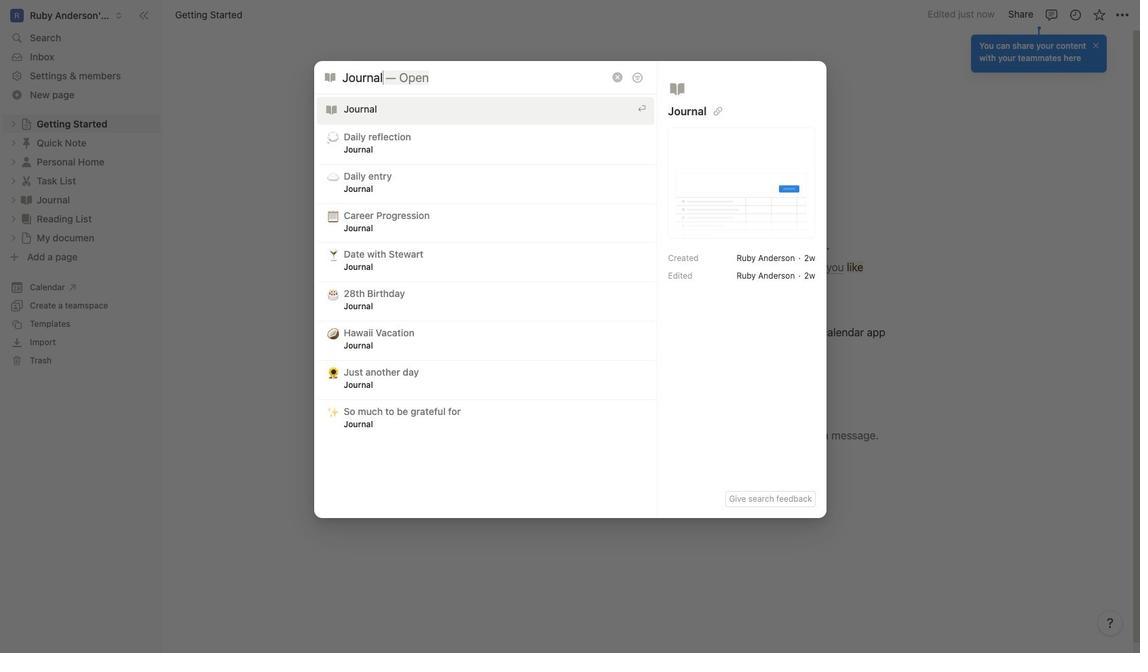 Task type: locate. For each thing, give the bounding box(es) containing it.
📋 image
[[327, 208, 339, 224]]

Search Ruby Anderson's Notion… text field
[[343, 68, 609, 87]]

button to toggle the filter bar image
[[714, 107, 723, 116]]

🎂 image
[[327, 287, 339, 302]]

updates image
[[1069, 8, 1083, 21]]

👋 image
[[410, 149, 423, 167]]

favorite image
[[1093, 8, 1107, 21]]

🍸 image
[[327, 247, 339, 263]]



Task type: describe. For each thing, give the bounding box(es) containing it.
💭 image
[[327, 130, 339, 145]]

button to toggle the filter bar image
[[632, 72, 643, 83]]

☁️ image
[[327, 169, 339, 185]]

🌻 image
[[327, 365, 339, 381]]

✨ image
[[327, 404, 339, 420]]

🥥 image
[[327, 326, 339, 342]]

comments image
[[1045, 8, 1059, 21]]

close sidebar image
[[139, 10, 149, 21]]



Task type: vqa. For each thing, say whether or not it's contained in the screenshot.
🌻 image
yes



